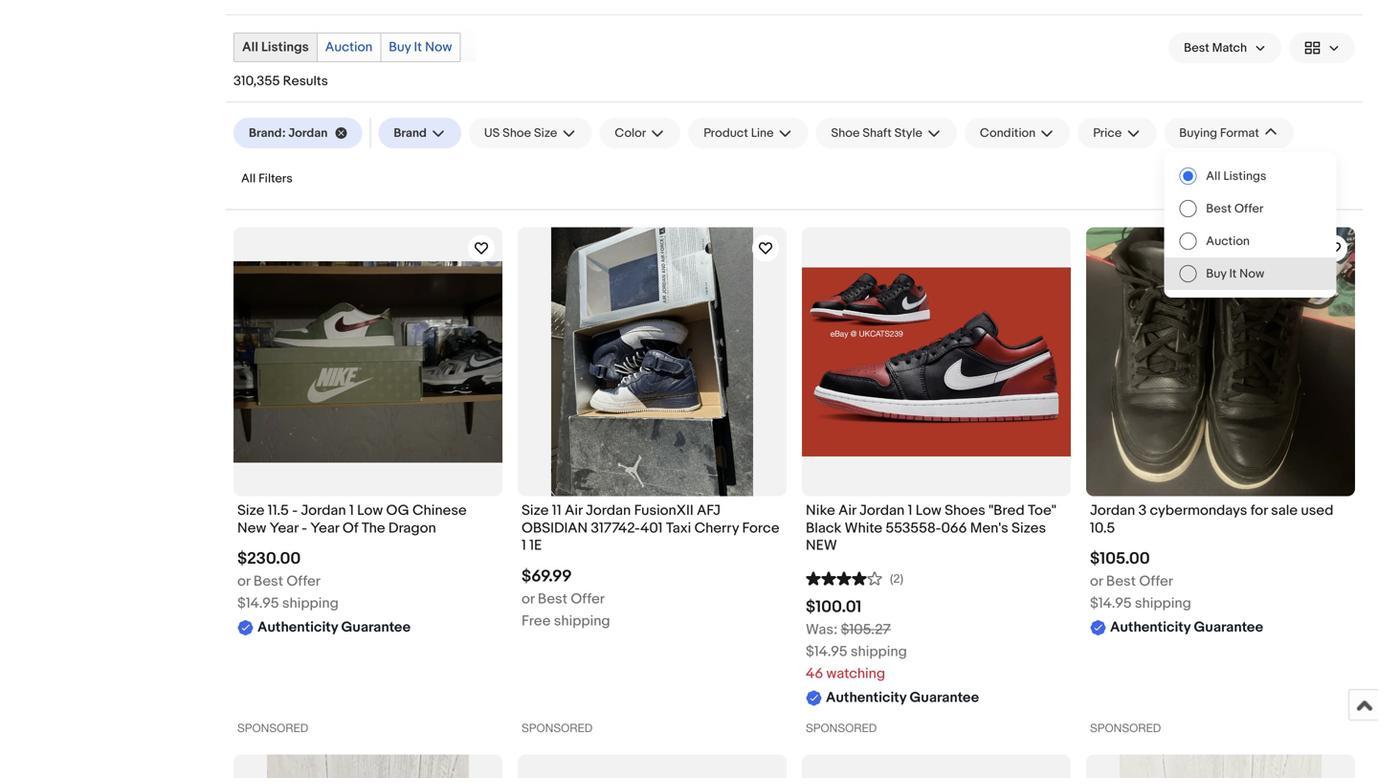 Task type: vqa. For each thing, say whether or not it's contained in the screenshot.
11.5
yes



Task type: locate. For each thing, give the bounding box(es) containing it.
new
[[806, 537, 838, 554]]

shipping down $105.27
[[851, 643, 908, 660]]

force
[[743, 520, 780, 537]]

offer down $105.00
[[1140, 573, 1174, 590]]

1 horizontal spatial all listings link
[[1165, 160, 1337, 193]]

1 vertical spatial auction link
[[1165, 225, 1337, 258]]

offer inside $105.00 or best offer $14.95 shipping
[[1140, 573, 1174, 590]]

jordan 3 cybermondays for sale used 10.5
[[1091, 502, 1334, 537]]

1 horizontal spatial authenticity
[[826, 689, 907, 706]]

best down $69.99
[[538, 591, 568, 608]]

offer for $230.00
[[287, 573, 321, 590]]

2 air from the left
[[839, 502, 857, 520]]

2 size from the left
[[522, 502, 549, 520]]

air jordan 4 retro bred reimagined fv5029-006 in hands ships now image
[[1120, 755, 1322, 778]]

11.5
[[268, 502, 289, 520]]

-
[[292, 502, 298, 520], [302, 520, 307, 537]]

0 horizontal spatial buy it now link
[[381, 34, 460, 61]]

men's
[[971, 520, 1009, 537]]

the
[[362, 520, 385, 537]]

offer
[[1235, 202, 1264, 216], [287, 573, 321, 590], [1140, 573, 1174, 590], [571, 591, 605, 608]]

$14.95 down was:
[[806, 643, 848, 660]]

10.5
[[1091, 520, 1116, 537]]

1 horizontal spatial auction link
[[1165, 225, 1337, 258]]

for
[[1251, 502, 1269, 520]]

1 sponsored from the left
[[237, 721, 309, 735]]

air right 11
[[565, 502, 583, 520]]

0 horizontal spatial authenticity guarantee
[[258, 619, 411, 636]]

all listings
[[242, 39, 309, 56], [1207, 169, 1267, 184]]

0 horizontal spatial buy it now
[[389, 39, 452, 56]]

0 horizontal spatial air
[[565, 502, 583, 520]]

or inside the $230.00 or best offer $14.95 shipping
[[237, 573, 250, 590]]

buy it now
[[389, 39, 452, 56], [1207, 267, 1265, 281]]

low up 553558-
[[916, 502, 942, 520]]

11
[[552, 502, 562, 520]]

shipping inside the $69.99 or best offer free shipping
[[554, 613, 611, 630]]

46
[[806, 665, 824, 683]]

or down $230.00
[[237, 573, 250, 590]]

size 11 air jordan fusionxii afj obsidian 317742-401 taxi cherry force 1 1e image
[[552, 228, 753, 497]]

$14.95 inside the $230.00 or best offer $14.95 shipping
[[237, 595, 279, 612]]

3
[[1139, 502, 1147, 520]]

authenticity
[[258, 619, 338, 636], [1111, 619, 1191, 636], [826, 689, 907, 706]]

offer down the format
[[1235, 202, 1264, 216]]

or up the free at the bottom of page
[[522, 591, 535, 608]]

low
[[357, 502, 383, 520], [916, 502, 942, 520]]

buy
[[389, 39, 411, 56], [1207, 267, 1227, 281]]

1 horizontal spatial or
[[522, 591, 535, 608]]

066
[[942, 520, 967, 537]]

jordan 3 cybermondays for sale used 10.5 link
[[1091, 502, 1352, 542]]

1 up of
[[349, 502, 354, 520]]

best inside the $230.00 or best offer $14.95 shipping
[[254, 573, 283, 590]]

listings
[[261, 39, 309, 56], [1224, 169, 1267, 184]]

fusionxii
[[634, 502, 694, 520]]

white
[[845, 520, 883, 537]]

best down buying format on the right of the page
[[1207, 202, 1232, 216]]

0 horizontal spatial authenticity
[[258, 619, 338, 636]]

0 vertical spatial now
[[425, 39, 452, 56]]

all filters button
[[234, 164, 300, 194]]

3 sponsored from the left
[[806, 721, 877, 735]]

0 horizontal spatial 1
[[349, 502, 354, 520]]

year
[[270, 520, 299, 537], [311, 520, 339, 537]]

guarantee
[[341, 619, 411, 636], [1195, 619, 1264, 636], [910, 689, 980, 706]]

offer inside the $69.99 or best offer free shipping
[[571, 591, 605, 608]]

0 horizontal spatial guarantee
[[341, 619, 411, 636]]

auction
[[325, 39, 373, 56], [1207, 234, 1251, 249]]

1 vertical spatial all listings
[[1207, 169, 1267, 184]]

0 vertical spatial listings
[[261, 39, 309, 56]]

1 horizontal spatial buy it now
[[1207, 267, 1265, 281]]

size inside size 11 air jordan fusionxii afj obsidian 317742-401 taxi cherry force 1 1e
[[522, 502, 549, 520]]

best
[[1207, 202, 1232, 216], [254, 573, 283, 590], [1107, 573, 1137, 590], [538, 591, 568, 608]]

or for $105.00
[[1091, 573, 1104, 590]]

best offer link
[[1165, 193, 1337, 225]]

310,355 results
[[234, 73, 328, 90]]

0 horizontal spatial auction link
[[318, 34, 380, 61]]

buying format
[[1180, 126, 1260, 141]]

all listings up "best offer"
[[1207, 169, 1267, 184]]

best down $105.00
[[1107, 573, 1137, 590]]

auction up the results
[[325, 39, 373, 56]]

size for $69.99
[[522, 502, 549, 520]]

buying
[[1180, 126, 1218, 141]]

brand: jordan
[[249, 126, 328, 141]]

(2) link
[[806, 570, 904, 587]]

all listings up 310,355 results
[[242, 39, 309, 56]]

size for $230.00
[[237, 502, 265, 520]]

size inside the size 11.5 - jordan 1 low og chinese new year - year of the dragon
[[237, 502, 265, 520]]

2 sponsored from the left
[[522, 721, 593, 735]]

size
[[237, 502, 265, 520], [522, 502, 549, 520]]

og
[[386, 502, 409, 520]]

0 horizontal spatial or
[[237, 573, 250, 590]]

all up 310,355
[[242, 39, 258, 56]]

jordan up 317742-
[[586, 502, 631, 520]]

authenticity guarantee for $105.00
[[1111, 619, 1264, 636]]

size 11.5 - jordan 1 low og chinese new year - year of the dragon
[[237, 502, 467, 537]]

1 inside size 11 air jordan fusionxii afj obsidian 317742-401 taxi cherry force 1 1e
[[522, 537, 526, 554]]

low up the
[[357, 502, 383, 520]]

0 vertical spatial it
[[414, 39, 422, 56]]

best for $230.00
[[254, 573, 283, 590]]

0 vertical spatial buy it now link
[[381, 34, 460, 61]]

$14.95 down $230.00
[[237, 595, 279, 612]]

2 year from the left
[[311, 520, 339, 537]]

or for $230.00
[[237, 573, 250, 590]]

1 horizontal spatial authenticity guarantee
[[826, 689, 980, 706]]

best inside $105.00 or best offer $14.95 shipping
[[1107, 573, 1137, 590]]

authenticity guarantee down the $230.00 or best offer $14.95 shipping
[[258, 619, 411, 636]]

guarantee for $105.00
[[1195, 619, 1264, 636]]

$100.01 was: $105.27 $14.95 shipping 46 watching
[[806, 597, 908, 683]]

or inside $105.00 or best offer $14.95 shipping
[[1091, 573, 1104, 590]]

1 horizontal spatial auction
[[1207, 234, 1251, 249]]

jordan up white
[[860, 502, 905, 520]]

$14.95
[[237, 595, 279, 612], [1091, 595, 1132, 612], [806, 643, 848, 660]]

0 vertical spatial buy
[[389, 39, 411, 56]]

listings up 310,355 results
[[261, 39, 309, 56]]

size left 11
[[522, 502, 549, 520]]

$100.01
[[806, 597, 862, 617]]

0 horizontal spatial it
[[414, 39, 422, 56]]

air
[[565, 502, 583, 520], [839, 502, 857, 520]]

2 horizontal spatial $14.95
[[1091, 595, 1132, 612]]

it
[[414, 39, 422, 56], [1230, 267, 1237, 281]]

1 vertical spatial now
[[1240, 267, 1265, 281]]

1 horizontal spatial air
[[839, 502, 857, 520]]

0 vertical spatial all listings
[[242, 39, 309, 56]]

shipping right the free at the bottom of page
[[554, 613, 611, 630]]

shipping inside $105.00 or best offer $14.95 shipping
[[1136, 595, 1192, 612]]

shipping
[[282, 595, 339, 612], [1136, 595, 1192, 612], [554, 613, 611, 630], [851, 643, 908, 660]]

year down 11.5
[[270, 520, 299, 537]]

sponsored for $69.99
[[522, 721, 593, 735]]

0 vertical spatial auction
[[325, 39, 373, 56]]

offer down $230.00
[[287, 573, 321, 590]]

- left of
[[302, 520, 307, 537]]

- right 11.5
[[292, 502, 298, 520]]

all left 'filters'
[[241, 172, 256, 186]]

year left of
[[311, 520, 339, 537]]

1 low from the left
[[357, 502, 383, 520]]

size 11.5 - jordan 1 low og chinese new year - year of the dragon image
[[234, 261, 503, 463]]

1 vertical spatial it
[[1230, 267, 1237, 281]]

auction link up the results
[[318, 34, 380, 61]]

all listings link up 310,355 results
[[235, 34, 317, 61]]

chinese
[[413, 502, 467, 520]]

afj
[[697, 502, 721, 520]]

1 horizontal spatial buy
[[1207, 267, 1227, 281]]

1 up 553558-
[[908, 502, 913, 520]]

all up "best offer"
[[1207, 169, 1221, 184]]

authenticity guarantee down $105.00 or best offer $14.95 shipping
[[1111, 619, 1264, 636]]

1 vertical spatial buy
[[1207, 267, 1227, 281]]

1 horizontal spatial 1
[[522, 537, 526, 554]]

1 horizontal spatial size
[[522, 502, 549, 520]]

0 horizontal spatial all listings link
[[235, 34, 317, 61]]

$105.27
[[841, 621, 891, 638]]

authenticity guarantee down watching
[[826, 689, 980, 706]]

dragon
[[389, 520, 436, 537]]

or
[[237, 573, 250, 590], [1091, 573, 1104, 590], [522, 591, 535, 608]]

310,355
[[234, 73, 280, 90]]

1 horizontal spatial $14.95
[[806, 643, 848, 660]]

jordan inside size 11 air jordan fusionxii afj obsidian 317742-401 taxi cherry force 1 1e
[[586, 502, 631, 520]]

sizes
[[1012, 520, 1047, 537]]

2 low from the left
[[916, 502, 942, 520]]

2 horizontal spatial guarantee
[[1195, 619, 1264, 636]]

jordan up 10.5
[[1091, 502, 1136, 520]]

best down $230.00
[[254, 573, 283, 590]]

1 horizontal spatial buy it now link
[[1165, 258, 1337, 290]]

now
[[425, 39, 452, 56], [1240, 267, 1265, 281]]

tap to watch item - size 11 air jordan fusionxii afj obsidian 317742-401 taxi cherry force 1 1e image
[[753, 235, 779, 262]]

1 vertical spatial listings
[[1224, 169, 1267, 184]]

auction link
[[318, 34, 380, 61], [1165, 225, 1337, 258]]

sponsored
[[237, 721, 309, 735], [522, 721, 593, 735], [806, 721, 877, 735], [1091, 721, 1162, 735]]

0 horizontal spatial buy
[[389, 39, 411, 56]]

401
[[641, 520, 663, 537]]

offer down $69.99
[[571, 591, 605, 608]]

authenticity guarantee for $230.00
[[258, 619, 411, 636]]

553558-
[[886, 520, 942, 537]]

0 horizontal spatial year
[[270, 520, 299, 537]]

shipping down $105.00
[[1136, 595, 1192, 612]]

1 size from the left
[[237, 502, 265, 520]]

1 horizontal spatial low
[[916, 502, 942, 520]]

listings up best offer link
[[1224, 169, 1267, 184]]

$14.95 inside $105.00 or best offer $14.95 shipping
[[1091, 595, 1132, 612]]

2 horizontal spatial authenticity guarantee
[[1111, 619, 1264, 636]]

(2)
[[890, 572, 904, 587]]

brand:
[[249, 126, 286, 141]]

jordan inside the size 11.5 - jordan 1 low og chinese new year - year of the dragon
[[301, 502, 346, 520]]

watching
[[827, 665, 886, 683]]

cherry
[[695, 520, 739, 537]]

1 horizontal spatial year
[[311, 520, 339, 537]]

best inside the $69.99 or best offer free shipping
[[538, 591, 568, 608]]

2 horizontal spatial 1
[[908, 502, 913, 520]]

authenticity down watching
[[826, 689, 907, 706]]

4 out of 5 stars image
[[806, 570, 883, 587]]

$14.95 for $105.00
[[1091, 595, 1132, 612]]

1 horizontal spatial listings
[[1224, 169, 1267, 184]]

all
[[242, 39, 258, 56], [1207, 169, 1221, 184], [241, 172, 256, 186]]

1
[[349, 502, 354, 520], [908, 502, 913, 520], [522, 537, 526, 554]]

black
[[806, 520, 842, 537]]

authenticity down $105.00 or best offer $14.95 shipping
[[1111, 619, 1191, 636]]

$14.95 down $105.00
[[1091, 595, 1132, 612]]

1 left 1e on the left of page
[[522, 537, 526, 554]]

shipping for $69.99
[[554, 613, 611, 630]]

authenticity for $105.00
[[1111, 619, 1191, 636]]

best for $105.00
[[1107, 573, 1137, 590]]

buy it now link
[[381, 34, 460, 61], [1165, 258, 1337, 290]]

air up white
[[839, 502, 857, 520]]

or down $105.00
[[1091, 573, 1104, 590]]

"bred
[[989, 502, 1025, 520]]

offer for $105.00
[[1140, 573, 1174, 590]]

2 horizontal spatial or
[[1091, 573, 1104, 590]]

0 horizontal spatial low
[[357, 502, 383, 520]]

1 air from the left
[[565, 502, 583, 520]]

all listings link
[[235, 34, 317, 61], [1165, 160, 1337, 193]]

4 sponsored from the left
[[1091, 721, 1162, 735]]

0 horizontal spatial all listings
[[242, 39, 309, 56]]

auction down "best offer"
[[1207, 234, 1251, 249]]

$14.95 inside the $100.01 was: $105.27 $14.95 shipping 46 watching
[[806, 643, 848, 660]]

1 vertical spatial auction
[[1207, 234, 1251, 249]]

authenticity guarantee
[[258, 619, 411, 636], [1111, 619, 1264, 636], [826, 689, 980, 706]]

buying format button
[[1165, 118, 1294, 149]]

jordan up of
[[301, 502, 346, 520]]

auction link down "best offer"
[[1165, 225, 1337, 258]]

air inside size 11 air jordan fusionxii afj obsidian 317742-401 taxi cherry force 1 1e
[[565, 502, 583, 520]]

low inside nike air jordan 1 low shoes "bred toe" black white 553558-066 men's sizes new
[[916, 502, 942, 520]]

offer inside the $230.00 or best offer $14.95 shipping
[[287, 573, 321, 590]]

jordan
[[289, 126, 328, 141], [301, 502, 346, 520], [586, 502, 631, 520], [860, 502, 905, 520], [1091, 502, 1136, 520]]

0 horizontal spatial $14.95
[[237, 595, 279, 612]]

shipping down $230.00
[[282, 595, 339, 612]]

2 horizontal spatial authenticity
[[1111, 619, 1191, 636]]

authenticity down the $230.00 or best offer $14.95 shipping
[[258, 619, 338, 636]]

0 horizontal spatial auction
[[325, 39, 373, 56]]

shipping inside the $230.00 or best offer $14.95 shipping
[[282, 595, 339, 612]]

0 horizontal spatial size
[[237, 502, 265, 520]]

size up new
[[237, 502, 265, 520]]

all listings link up "best offer"
[[1165, 160, 1337, 193]]



Task type: describe. For each thing, give the bounding box(es) containing it.
used
[[1302, 502, 1334, 520]]

nike air jordan 1 low shoes "bred toe" black white 553558-066 men's sizes new link
[[806, 502, 1068, 559]]

1 vertical spatial buy it now link
[[1165, 258, 1337, 290]]

shipping for $105.00
[[1136, 595, 1192, 612]]

nike air jordan 1 low shoes "bred toe" black white 553558-066 men's sizes new
[[806, 502, 1057, 554]]

sale
[[1272, 502, 1298, 520]]

filters
[[259, 172, 293, 186]]

free
[[522, 613, 551, 630]]

0 vertical spatial all listings link
[[235, 34, 317, 61]]

air jordan 4 retro se craft medium olive men fb9927-200 gs fb9928-200 ships now image
[[267, 755, 469, 778]]

all inside all filters button
[[241, 172, 256, 186]]

1 vertical spatial all listings link
[[1165, 160, 1337, 193]]

jordan right brand: on the left top of page
[[289, 126, 328, 141]]

size 11 air jordan fusionxii afj obsidian 317742-401 taxi cherry force 1 1e
[[522, 502, 780, 554]]

jordan 3 cybermondays for sale used 10.5 image
[[1087, 228, 1356, 497]]

1 vertical spatial buy it now
[[1207, 267, 1265, 281]]

jordan inside nike air jordan 1 low shoes "bred toe" black white 553558-066 men's sizes new
[[860, 502, 905, 520]]

0 vertical spatial auction link
[[318, 34, 380, 61]]

$105.00
[[1091, 549, 1151, 569]]

guarantee for $230.00
[[341, 619, 411, 636]]

1 inside nike air jordan 1 low shoes "bred toe" black white 553558-066 men's sizes new
[[908, 502, 913, 520]]

size 11.5 - jordan 1 low og chinese new year - year of the dragon link
[[237, 502, 499, 542]]

0 horizontal spatial listings
[[261, 39, 309, 56]]

1 horizontal spatial all listings
[[1207, 169, 1267, 184]]

$105.00 or best offer $14.95 shipping
[[1091, 549, 1192, 612]]

1 horizontal spatial guarantee
[[910, 689, 980, 706]]

$14.95 for $230.00
[[237, 595, 279, 612]]

sponsored for $105.00
[[1091, 721, 1162, 735]]

0 horizontal spatial now
[[425, 39, 452, 56]]

new
[[237, 520, 266, 537]]

tap to watch item - jordan 3 cybermondays for sale used 10.5 image
[[1321, 235, 1348, 262]]

1 year from the left
[[270, 520, 299, 537]]

sponsored for $230.00
[[237, 721, 309, 735]]

nike air jordan 1 low aj1 ashen slate men casual shoes sneakers 553558-414 image
[[802, 755, 1071, 778]]

toe"
[[1028, 502, 1057, 520]]

$230.00 or best offer $14.95 shipping
[[237, 549, 339, 612]]

was:
[[806, 621, 838, 638]]

jordan inside jordan 3 cybermondays for sale used 10.5
[[1091, 502, 1136, 520]]

317742-
[[591, 520, 641, 537]]

1e
[[530, 537, 542, 554]]

shoes
[[945, 502, 986, 520]]

best for $69.99
[[538, 591, 568, 608]]

results
[[283, 73, 328, 90]]

obsidian
[[522, 520, 588, 537]]

0 horizontal spatial -
[[292, 502, 298, 520]]

1 horizontal spatial now
[[1240, 267, 1265, 281]]

shipping inside the $100.01 was: $105.27 $14.95 shipping 46 watching
[[851, 643, 908, 660]]

nike air jordan 1 low shoes "bred toe" black white 553558-066 men's sizes new image
[[802, 268, 1071, 457]]

1 inside the size 11.5 - jordan 1 low og chinese new year - year of the dragon
[[349, 502, 354, 520]]

best offer
[[1207, 202, 1264, 216]]

1 horizontal spatial -
[[302, 520, 307, 537]]

of
[[343, 520, 358, 537]]

$69.99 or best offer free shipping
[[522, 567, 611, 630]]

nike
[[806, 502, 836, 520]]

tap to watch item - size 11.5 - jordan 1 low og chinese new year - year of the dragon image
[[468, 235, 495, 262]]

taxi
[[666, 520, 692, 537]]

brand: jordan link
[[234, 118, 362, 149]]

size 11 air jordan fusionxii afj obsidian 317742-401 taxi cherry force 1 1e link
[[522, 502, 783, 559]]

$69.99
[[522, 567, 572, 587]]

1 horizontal spatial it
[[1230, 267, 1237, 281]]

shipping for $230.00
[[282, 595, 339, 612]]

format
[[1221, 126, 1260, 141]]

all filters
[[241, 172, 293, 186]]

low inside the size 11.5 - jordan 1 low og chinese new year - year of the dragon
[[357, 502, 383, 520]]

authenticity for $230.00
[[258, 619, 338, 636]]

or inside the $69.99 or best offer free shipping
[[522, 591, 535, 608]]

air inside nike air jordan 1 low shoes "bred toe" black white 553558-066 men's sizes new
[[839, 502, 857, 520]]

offer for $69.99
[[571, 591, 605, 608]]

$230.00
[[237, 549, 301, 569]]

0 vertical spatial buy it now
[[389, 39, 452, 56]]

cybermondays
[[1151, 502, 1248, 520]]



